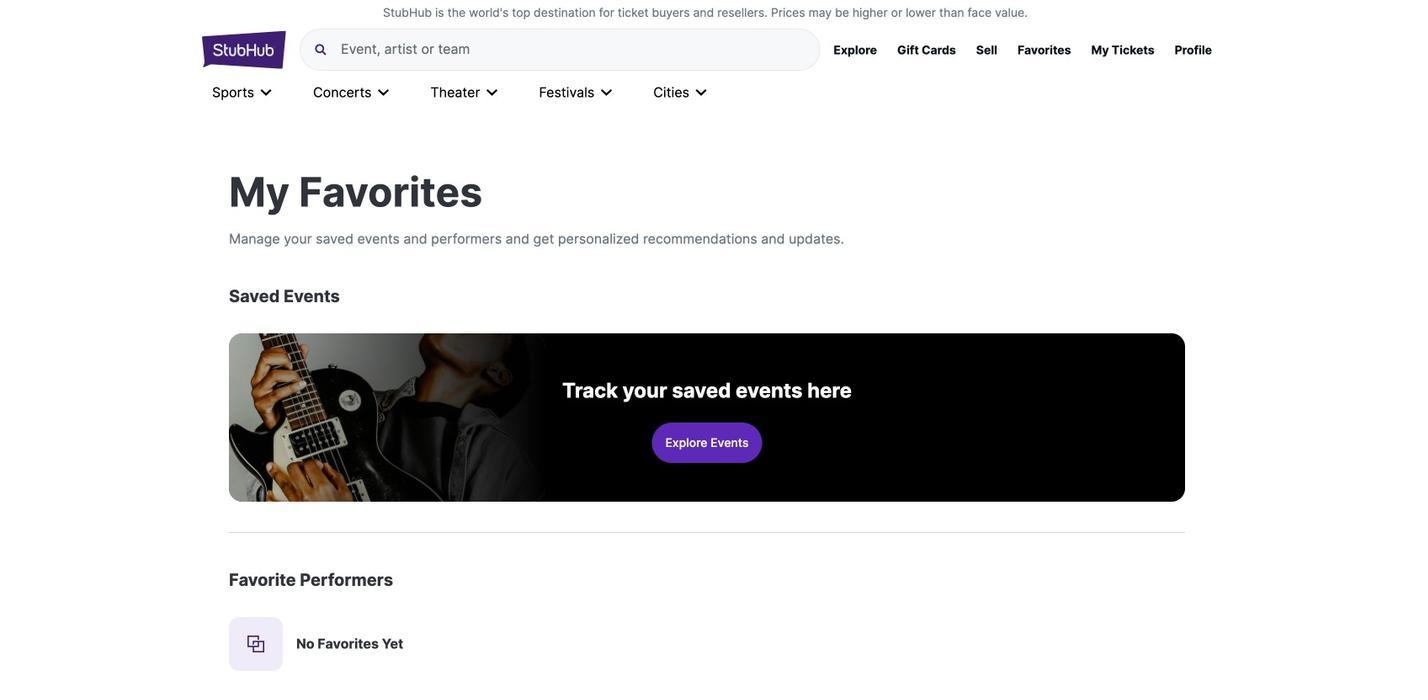 Task type: locate. For each thing, give the bounding box(es) containing it.
stubhub image
[[202, 29, 286, 71]]

Event, artist or team search field
[[341, 41, 806, 58]]



Task type: vqa. For each thing, say whether or not it's contained in the screenshot.
man playing the guitar Image
yes



Task type: describe. For each thing, give the bounding box(es) containing it.
man playing the guitar image
[[229, 334, 545, 502]]



